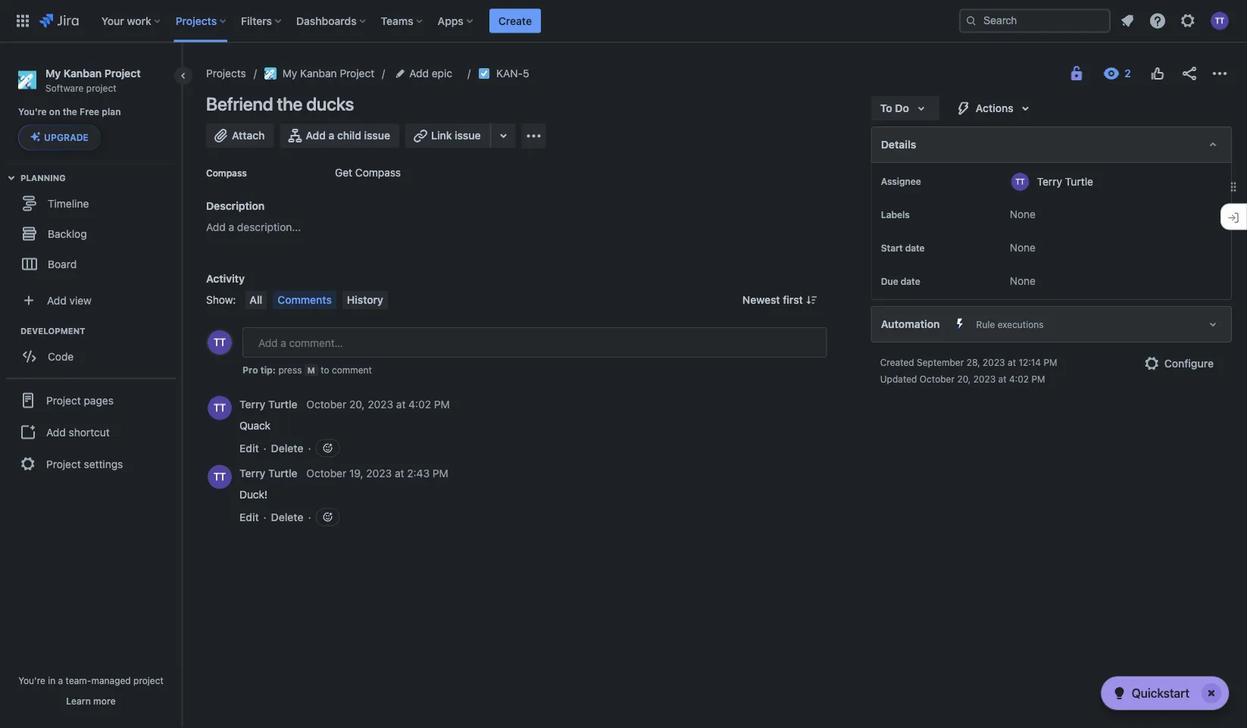 Task type: describe. For each thing, give the bounding box(es) containing it.
your work button
[[97, 9, 167, 33]]

check image
[[1111, 684, 1129, 703]]

managed
[[91, 675, 131, 686]]

link web pages and more image
[[495, 127, 513, 145]]

do
[[895, 102, 909, 114]]

edit for quack
[[240, 442, 259, 454]]

created september 28, 2023 at 12:14 pm updated october 20, 2023 at 4:02 pm
[[881, 357, 1058, 384]]

pm left the 'copy link to comment' icon
[[434, 398, 450, 411]]

12:14
[[1019, 357, 1041, 368]]

october for october 19, 2023 at 2:43 pm
[[306, 467, 347, 480]]

my kanban project
[[283, 67, 375, 80]]

attach
[[232, 129, 265, 142]]

project settings link
[[6, 447, 176, 481]]

add for add a child issue
[[306, 129, 326, 142]]

link
[[431, 129, 452, 142]]

2023 down 28,
[[974, 374, 996, 384]]

description
[[206, 200, 265, 212]]

get compass
[[335, 166, 401, 179]]

Add a comment… field
[[243, 327, 827, 358]]

quickstart button
[[1102, 677, 1229, 710]]

actions button
[[946, 96, 1044, 121]]

teams
[[381, 14, 414, 27]]

none for start
[[1010, 241, 1036, 254]]

code
[[48, 350, 74, 363]]

kan-5 link
[[496, 64, 529, 83]]

you're in a team-managed project
[[18, 675, 164, 686]]

0 horizontal spatial compass
[[206, 167, 247, 178]]

activity
[[206, 272, 245, 285]]

my for my kanban project
[[283, 67, 297, 80]]

2023 right 19,
[[366, 467, 392, 480]]

epic
[[432, 67, 452, 80]]

copy link to issue image
[[526, 67, 539, 79]]

0 horizontal spatial 4:02
[[409, 398, 431, 411]]

project up add shortcut
[[46, 394, 81, 407]]

befriend
[[206, 93, 273, 114]]

help image
[[1149, 12, 1167, 30]]

project settings
[[46, 458, 123, 470]]

learn more button
[[66, 695, 116, 707]]

5
[[523, 67, 529, 80]]

description...
[[237, 221, 301, 233]]

pm right 2:43
[[433, 467, 448, 480]]

28,
[[967, 357, 981, 368]]

upgrade button
[[19, 125, 100, 150]]

automation
[[881, 318, 940, 330]]

turtle for october 19, 2023 at 2:43 pm
[[268, 467, 298, 480]]

edit button for duck!
[[240, 510, 259, 525]]

work
[[127, 14, 151, 27]]

create button
[[489, 9, 541, 33]]

board
[[48, 258, 77, 270]]

terry for october 19, 2023 at 2:43 pm
[[240, 467, 266, 480]]

project down add shortcut
[[46, 458, 81, 470]]

tip:
[[260, 365, 276, 375]]

create
[[499, 14, 532, 27]]

1 horizontal spatial compass
[[355, 166, 401, 179]]

2:43
[[407, 467, 430, 480]]

board link
[[8, 249, 174, 279]]

newest
[[743, 294, 780, 306]]

created
[[881, 357, 915, 368]]

add for add view
[[47, 294, 67, 307]]

projects link
[[206, 64, 246, 83]]

filters
[[241, 14, 272, 27]]

you're on the free plan
[[18, 107, 121, 117]]

vote options: no one has voted for this issue yet. image
[[1149, 64, 1167, 83]]

you're for you're in a team-managed project
[[18, 675, 45, 686]]

planning group
[[8, 172, 181, 284]]

add epic
[[409, 67, 452, 80]]

timeline link
[[8, 188, 174, 219]]

learn
[[66, 696, 91, 706]]

a for child
[[329, 129, 335, 142]]

primary element
[[9, 0, 960, 42]]

shortcut
[[69, 426, 110, 438]]

your work
[[101, 14, 151, 27]]

project inside 'my kanban project software project'
[[104, 67, 141, 79]]

child
[[337, 129, 361, 142]]

turtle for october 20, 2023 at 4:02 pm
[[268, 398, 298, 411]]

comments button
[[273, 291, 336, 309]]

backlog link
[[8, 219, 174, 249]]

add shortcut button
[[6, 417, 176, 447]]

projects for projects link
[[206, 67, 246, 80]]

2023 down comment
[[368, 398, 393, 411]]

task image
[[478, 67, 490, 80]]

0 horizontal spatial the
[[63, 107, 77, 117]]

projects for projects popup button
[[176, 14, 217, 27]]

add reaction image for october 19, 2023 at 2:43 pm
[[322, 511, 334, 523]]

quack
[[240, 419, 271, 432]]

add shortcut
[[46, 426, 110, 438]]

comments
[[278, 294, 332, 306]]

add app image
[[525, 127, 543, 145]]

first
[[783, 294, 803, 306]]

Search field
[[960, 9, 1111, 33]]

timeline
[[48, 197, 89, 210]]

attach button
[[206, 124, 274, 148]]

delete button for quack
[[271, 441, 304, 456]]

2 issue from the left
[[455, 129, 481, 142]]

october for october 20, 2023 at 4:02 pm
[[306, 398, 347, 411]]

details
[[881, 138, 917, 151]]

0 horizontal spatial a
[[58, 675, 63, 686]]

projects button
[[171, 9, 232, 33]]

assignee
[[881, 176, 921, 186]]

terry turtle for october 20, 2023 at 4:02 pm
[[240, 398, 298, 411]]

on
[[49, 107, 60, 117]]

due date
[[881, 276, 921, 286]]

newest first image
[[806, 294, 818, 306]]

kanban for my kanban project
[[300, 67, 337, 80]]

all
[[250, 294, 262, 306]]

actions image
[[1211, 64, 1229, 83]]

quickstart
[[1132, 686, 1190, 701]]

delete for duck!
[[271, 511, 304, 523]]

m
[[308, 365, 315, 375]]

october inside created september 28, 2023 at 12:14 pm updated october 20, 2023 at 4:02 pm
[[920, 374, 955, 384]]

edit button for quack
[[240, 441, 259, 456]]

my kanban project link
[[264, 64, 375, 83]]

kanban for my kanban project software project
[[63, 67, 102, 79]]

appswitcher icon image
[[14, 12, 32, 30]]

upgrade
[[44, 132, 89, 143]]

at left 2:43
[[395, 467, 404, 480]]

filters button
[[237, 9, 287, 33]]

1 horizontal spatial the
[[277, 93, 303, 114]]

0 vertical spatial terry turtle
[[1037, 175, 1094, 188]]

20, inside created september 28, 2023 at 12:14 pm updated october 20, 2023 at 4:02 pm
[[958, 374, 971, 384]]



Task type: vqa. For each thing, say whether or not it's contained in the screenshot.
To on the right top of the page
yes



Task type: locate. For each thing, give the bounding box(es) containing it.
backlog
[[48, 227, 87, 240]]

projects right work
[[176, 14, 217, 27]]

1 you're from the top
[[18, 107, 47, 117]]

0 vertical spatial project
[[86, 82, 116, 93]]

terry turtle up quack
[[240, 398, 298, 411]]

2 vertical spatial a
[[58, 675, 63, 686]]

project inside 'my kanban project software project'
[[86, 82, 116, 93]]

executions
[[998, 319, 1044, 330]]

teams button
[[376, 9, 429, 33]]

menu bar
[[242, 291, 391, 309]]

october
[[920, 374, 955, 384], [306, 398, 347, 411], [306, 467, 347, 480]]

start
[[881, 243, 903, 253]]

terry turtle down details element
[[1037, 175, 1094, 188]]

1 vertical spatial a
[[229, 221, 234, 233]]

1 edit button from the top
[[240, 441, 259, 456]]

project up ducks
[[340, 67, 375, 80]]

automation element
[[871, 306, 1232, 343]]

0 vertical spatial edit
[[240, 442, 259, 454]]

group containing project pages
[[6, 378, 176, 485]]

0 vertical spatial none
[[1010, 208, 1036, 221]]

development group
[[8, 325, 181, 376]]

2 kanban from the left
[[300, 67, 337, 80]]

configure
[[1165, 357, 1214, 370]]

edit button down duck!
[[240, 510, 259, 525]]

1 vertical spatial projects
[[206, 67, 246, 80]]

kanban
[[63, 67, 102, 79], [300, 67, 337, 80]]

terry turtle up duck!
[[240, 467, 298, 480]]

0 vertical spatial projects
[[176, 14, 217, 27]]

development image
[[2, 322, 20, 340]]

a for description...
[[229, 221, 234, 233]]

0 horizontal spatial my
[[45, 67, 61, 79]]

edit
[[240, 442, 259, 454], [240, 511, 259, 523]]

a
[[329, 129, 335, 142], [229, 221, 234, 233], [58, 675, 63, 686]]

terry up quack
[[240, 398, 266, 411]]

2 vertical spatial terry
[[240, 467, 266, 480]]

view
[[69, 294, 92, 307]]

delete button for duck!
[[271, 510, 304, 525]]

project up "plan"
[[104, 67, 141, 79]]

copy link to comment image
[[453, 398, 465, 410]]

1 horizontal spatial 20,
[[958, 374, 971, 384]]

project pages
[[46, 394, 114, 407]]

1 vertical spatial date
[[901, 276, 921, 286]]

1 delete button from the top
[[271, 441, 304, 456]]

october down the september
[[920, 374, 955, 384]]

project right managed
[[133, 675, 164, 686]]

projects up befriend
[[206, 67, 246, 80]]

link issue button
[[405, 124, 492, 148]]

settings
[[84, 458, 123, 470]]

notifications image
[[1119, 12, 1137, 30]]

date right the due
[[901, 276, 921, 286]]

turtle down quack
[[268, 467, 298, 480]]

settings image
[[1179, 12, 1198, 30]]

to
[[321, 365, 329, 375]]

dashboards button
[[292, 9, 372, 33]]

0 vertical spatial 4:02
[[1010, 374, 1029, 384]]

edit button
[[240, 441, 259, 456], [240, 510, 259, 525]]

a down description
[[229, 221, 234, 233]]

due
[[881, 276, 899, 286]]

1 issue from the left
[[364, 129, 390, 142]]

1 vertical spatial october
[[306, 398, 347, 411]]

newest first button
[[734, 291, 827, 309]]

0 vertical spatial october
[[920, 374, 955, 384]]

apps button
[[433, 9, 479, 33]]

at left 12:14
[[1008, 357, 1016, 368]]

code link
[[8, 341, 174, 372]]

add a child issue
[[306, 129, 390, 142]]

1 vertical spatial you're
[[18, 675, 45, 686]]

link issue
[[431, 129, 481, 142]]

add reaction image down october 19, 2023 at 2:43 pm
[[322, 511, 334, 523]]

1 vertical spatial 20,
[[349, 398, 365, 411]]

2 add reaction image from the top
[[322, 511, 334, 523]]

delete for quack
[[271, 442, 304, 454]]

add reaction image for october 20, 2023 at 4:02 pm
[[322, 442, 334, 454]]

0 horizontal spatial project
[[86, 82, 116, 93]]

group
[[6, 378, 176, 485]]

1 add reaction image from the top
[[322, 442, 334, 454]]

banner containing your work
[[0, 0, 1248, 42]]

add epic button
[[393, 64, 457, 83]]

edit button down quack
[[240, 441, 259, 456]]

0 vertical spatial delete
[[271, 442, 304, 454]]

4:02 down 12:14
[[1010, 374, 1029, 384]]

1 horizontal spatial my
[[283, 67, 297, 80]]

my kanban project software project
[[45, 67, 141, 93]]

in
[[48, 675, 56, 686]]

add
[[409, 67, 429, 80], [306, 129, 326, 142], [206, 221, 226, 233], [47, 294, 67, 307], [46, 426, 66, 438]]

software
[[45, 82, 84, 93]]

october 20, 2023 at 4:02 pm
[[306, 398, 450, 411]]

0 vertical spatial terry
[[1037, 175, 1063, 188]]

plan
[[102, 107, 121, 117]]

add reaction image
[[322, 442, 334, 454], [322, 511, 334, 523]]

kanban inside 'my kanban project software project'
[[63, 67, 102, 79]]

rule
[[977, 319, 995, 330]]

none for due
[[1010, 275, 1036, 287]]

kanban up ducks
[[300, 67, 337, 80]]

terry up duck!
[[240, 467, 266, 480]]

1 vertical spatial edit
[[240, 511, 259, 523]]

add for add a description...
[[206, 221, 226, 233]]

turtle
[[1065, 175, 1094, 188], [268, 398, 298, 411], [268, 467, 298, 480]]

1 none from the top
[[1010, 208, 1036, 221]]

edit down duck!
[[240, 511, 259, 523]]

add a child issue button
[[280, 124, 399, 148]]

delete button
[[271, 441, 304, 456], [271, 510, 304, 525]]

1 my from the left
[[45, 67, 61, 79]]

0 vertical spatial delete button
[[271, 441, 304, 456]]

0 horizontal spatial issue
[[364, 129, 390, 142]]

all button
[[245, 291, 267, 309]]

at
[[1008, 357, 1016, 368], [999, 374, 1007, 384], [396, 398, 406, 411], [395, 467, 404, 480]]

edit for duck!
[[240, 511, 259, 523]]

1 horizontal spatial project
[[133, 675, 164, 686]]

more
[[93, 696, 116, 706]]

banner
[[0, 0, 1248, 42]]

2 vertical spatial terry turtle
[[240, 467, 298, 480]]

my up 'software'
[[45, 67, 61, 79]]

dashboards
[[296, 14, 357, 27]]

2 none from the top
[[1010, 241, 1036, 254]]

compass
[[355, 166, 401, 179], [206, 167, 247, 178]]

0 vertical spatial 20,
[[958, 374, 971, 384]]

compass right get
[[355, 166, 401, 179]]

your profile and settings image
[[1211, 12, 1229, 30]]

0 vertical spatial turtle
[[1065, 175, 1094, 188]]

to do button
[[871, 96, 940, 121]]

1 vertical spatial 4:02
[[409, 398, 431, 411]]

a inside button
[[329, 129, 335, 142]]

comment
[[332, 365, 372, 375]]

1 horizontal spatial 4:02
[[1010, 374, 1029, 384]]

duck!
[[240, 488, 268, 501]]

profile image of terry turtle image
[[208, 330, 232, 355]]

2 delete from the top
[[271, 511, 304, 523]]

apps
[[438, 14, 464, 27]]

you're left on
[[18, 107, 47, 117]]

1 vertical spatial terry
[[240, 398, 266, 411]]

my right "my kanban project" image in the left top of the page
[[283, 67, 297, 80]]

0 vertical spatial you're
[[18, 107, 47, 117]]

2 you're from the top
[[18, 675, 45, 686]]

0 vertical spatial a
[[329, 129, 335, 142]]

add reaction image up october 19, 2023 at 2:43 pm
[[322, 442, 334, 454]]

pages
[[84, 394, 114, 407]]

turtle up quack
[[268, 398, 298, 411]]

you're for you're on the free plan
[[18, 107, 47, 117]]

at down rule executions
[[999, 374, 1007, 384]]

1 kanban from the left
[[63, 67, 102, 79]]

october down to
[[306, 398, 347, 411]]

date for start date
[[905, 243, 925, 253]]

menu bar containing all
[[242, 291, 391, 309]]

19,
[[349, 467, 363, 480]]

1 vertical spatial edit button
[[240, 510, 259, 525]]

0 horizontal spatial kanban
[[63, 67, 102, 79]]

turtle down details element
[[1065, 175, 1094, 188]]

a left 'child'
[[329, 129, 335, 142]]

0 vertical spatial edit button
[[240, 441, 259, 456]]

get
[[335, 166, 352, 179]]

1 horizontal spatial kanban
[[300, 67, 337, 80]]

0 vertical spatial add reaction image
[[322, 442, 334, 454]]

at left the 'copy link to comment' icon
[[396, 398, 406, 411]]

4:02 left the 'copy link to comment' icon
[[409, 398, 431, 411]]

kanban up 'software'
[[63, 67, 102, 79]]

rule executions
[[977, 319, 1044, 330]]

2023 right 28,
[[983, 357, 1005, 368]]

share image
[[1181, 64, 1199, 83]]

terry turtle for october 19, 2023 at 2:43 pm
[[240, 467, 298, 480]]

project
[[86, 82, 116, 93], [133, 675, 164, 686]]

1 vertical spatial add reaction image
[[322, 511, 334, 523]]

my
[[45, 67, 61, 79], [283, 67, 297, 80]]

kan-
[[496, 67, 523, 80]]

add down description
[[206, 221, 226, 233]]

1 vertical spatial turtle
[[268, 398, 298, 411]]

none
[[1010, 208, 1036, 221], [1010, 241, 1036, 254], [1010, 275, 1036, 287]]

0 horizontal spatial 20,
[[349, 398, 365, 411]]

project up "plan"
[[86, 82, 116, 93]]

terry
[[1037, 175, 1063, 188], [240, 398, 266, 411], [240, 467, 266, 480]]

2 delete button from the top
[[271, 510, 304, 525]]

1 horizontal spatial issue
[[455, 129, 481, 142]]

1 horizontal spatial a
[[229, 221, 234, 233]]

my for my kanban project software project
[[45, 67, 61, 79]]

1 vertical spatial delete
[[271, 511, 304, 523]]

1 delete from the top
[[271, 442, 304, 454]]

add for add shortcut
[[46, 426, 66, 438]]

2 edit from the top
[[240, 511, 259, 523]]

2 edit button from the top
[[240, 510, 259, 525]]

you're left in
[[18, 675, 45, 686]]

3 none from the top
[[1010, 275, 1036, 287]]

the right on
[[63, 107, 77, 117]]

add left 'child'
[[306, 129, 326, 142]]

0 vertical spatial date
[[905, 243, 925, 253]]

planning
[[20, 173, 66, 183]]

4:02
[[1010, 374, 1029, 384], [409, 398, 431, 411]]

my inside my kanban project link
[[283, 67, 297, 80]]

my kanban project image
[[264, 67, 276, 80]]

add inside popup button
[[409, 67, 429, 80]]

issue right 'child'
[[364, 129, 390, 142]]

1 vertical spatial project
[[133, 675, 164, 686]]

edit down quack
[[240, 442, 259, 454]]

jira image
[[39, 12, 79, 30], [39, 12, 79, 30]]

details element
[[871, 127, 1232, 163]]

2 my from the left
[[283, 67, 297, 80]]

terry for october 20, 2023 at 4:02 pm
[[240, 398, 266, 411]]

20, down 28,
[[958, 374, 971, 384]]

projects inside popup button
[[176, 14, 217, 27]]

2 vertical spatial october
[[306, 467, 347, 480]]

date right start
[[905, 243, 925, 253]]

october left 19,
[[306, 467, 347, 480]]

add view
[[47, 294, 92, 307]]

show:
[[206, 294, 236, 306]]

add a description...
[[206, 221, 301, 233]]

issue right link
[[455, 129, 481, 142]]

1 vertical spatial delete button
[[271, 510, 304, 525]]

add left view
[[47, 294, 67, 307]]

20,
[[958, 374, 971, 384], [349, 398, 365, 411]]

compass up description
[[206, 167, 247, 178]]

kanban inside my kanban project link
[[300, 67, 337, 80]]

actions
[[976, 102, 1014, 114]]

1 vertical spatial none
[[1010, 241, 1036, 254]]

learn more
[[66, 696, 116, 706]]

search image
[[966, 15, 978, 27]]

1 edit from the top
[[240, 442, 259, 454]]

add view button
[[9, 285, 173, 316]]

team-
[[66, 675, 91, 686]]

1 vertical spatial terry turtle
[[240, 398, 298, 411]]

dismiss quickstart image
[[1200, 681, 1224, 706]]

planning image
[[2, 169, 20, 187]]

terry down details element
[[1037, 175, 1063, 188]]

the left ducks
[[277, 93, 303, 114]]

add inside dropdown button
[[47, 294, 67, 307]]

to do
[[881, 102, 909, 114]]

add left the epic
[[409, 67, 429, 80]]

add for add epic
[[409, 67, 429, 80]]

date for due date
[[901, 276, 921, 286]]

add left shortcut
[[46, 426, 66, 438]]

pm right 12:14
[[1044, 357, 1058, 368]]

september
[[917, 357, 964, 368]]

20, down comment
[[349, 398, 365, 411]]

labels
[[881, 209, 910, 220]]

development
[[20, 326, 85, 336]]

history button
[[343, 291, 388, 309]]

2 vertical spatial turtle
[[268, 467, 298, 480]]

project pages link
[[6, 384, 176, 417]]

a right in
[[58, 675, 63, 686]]

pm down 12:14
[[1032, 374, 1046, 384]]

my inside 'my kanban project software project'
[[45, 67, 61, 79]]

4:02 inside created september 28, 2023 at 12:14 pm updated october 20, 2023 at 4:02 pm
[[1010, 374, 1029, 384]]

2 horizontal spatial a
[[329, 129, 335, 142]]

2 vertical spatial none
[[1010, 275, 1036, 287]]



